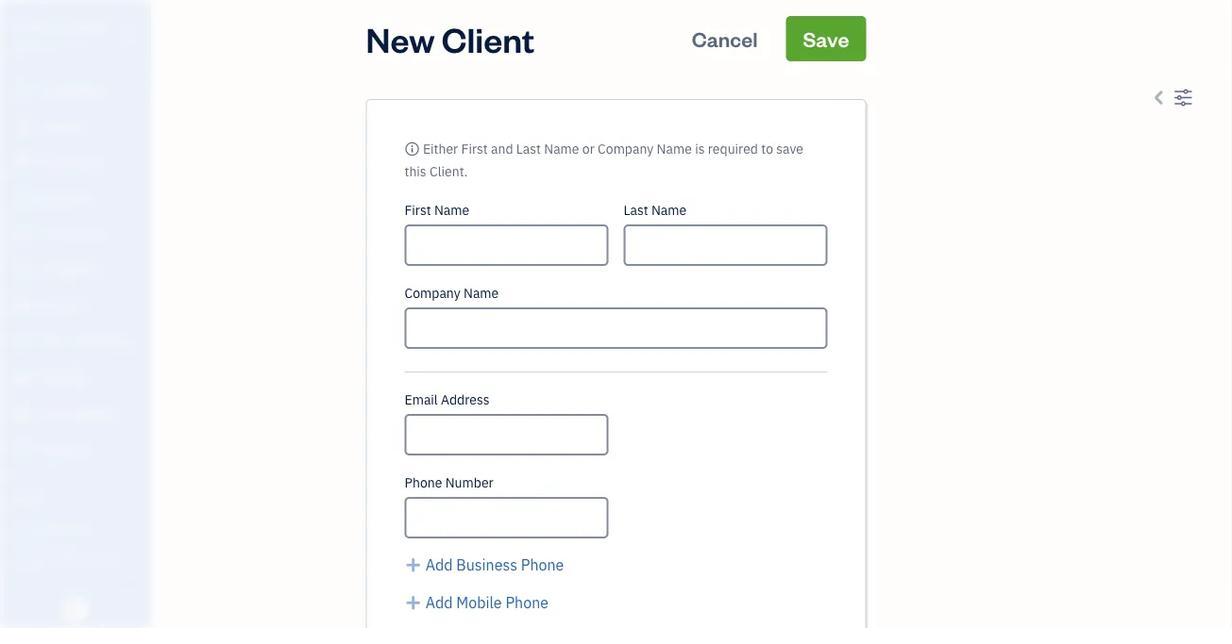 Task type: vqa. For each thing, say whether or not it's contained in the screenshot.
emails
no



Task type: locate. For each thing, give the bounding box(es) containing it.
either first and last name or company name is required to save this client.
[[405, 140, 803, 180]]

first
[[461, 140, 488, 158], [405, 202, 431, 219]]

0 vertical spatial add
[[425, 556, 453, 575]]

cancel
[[692, 25, 758, 52]]

phone inside add business phone button
[[521, 556, 564, 575]]

0 horizontal spatial last
[[516, 140, 541, 158]]

project image
[[12, 297, 35, 316]]

first down "this"
[[405, 202, 431, 219]]

add mobile phone button
[[405, 592, 549, 615]]

1 add from the top
[[425, 556, 453, 575]]

business
[[456, 556, 517, 575]]

mobile
[[456, 593, 502, 613]]

client.
[[430, 163, 468, 180]]

company inside either first and last name or company name is required to save this client.
[[598, 140, 654, 158]]

name down first name text box
[[464, 285, 499, 302]]

add business phone button
[[405, 554, 564, 577]]

name up last name "text box"
[[651, 202, 687, 219]]

expense image
[[12, 262, 35, 280]]

name down the client.
[[434, 202, 469, 219]]

add right plus icon
[[425, 556, 453, 575]]

last right and
[[516, 140, 541, 158]]

name for last name
[[651, 202, 687, 219]]

1 vertical spatial phone
[[521, 556, 564, 575]]

1 horizontal spatial company
[[598, 140, 654, 158]]

chart image
[[12, 405, 35, 424]]

save button
[[786, 16, 866, 61]]

1 vertical spatial first
[[405, 202, 431, 219]]

client
[[442, 16, 535, 61]]

0 horizontal spatial first
[[405, 202, 431, 219]]

first inside either first and last name or company name is required to save this client.
[[461, 140, 488, 158]]

plus image
[[405, 592, 422, 615]]

phone right business
[[521, 556, 564, 575]]

oranges
[[54, 17, 111, 36]]

company
[[598, 140, 654, 158], [405, 285, 460, 302]]

0 vertical spatial company
[[598, 140, 654, 158]]

Email Address text field
[[405, 414, 608, 456]]

first left and
[[461, 140, 488, 158]]

phone left number
[[405, 474, 442, 492]]

email
[[405, 391, 438, 409]]

1 horizontal spatial first
[[461, 140, 488, 158]]

last down either first and last name or company name is required to save this client.
[[624, 202, 648, 219]]

phone number
[[405, 474, 493, 492]]

payment image
[[12, 226, 35, 245]]

phone for add mobile phone
[[505, 593, 549, 613]]

0 vertical spatial first
[[461, 140, 488, 158]]

ruby oranges owner
[[15, 17, 111, 53]]

estimate image
[[12, 154, 35, 173]]

primary image
[[405, 140, 420, 158]]

apps image
[[14, 489, 145, 504]]

0 horizontal spatial company
[[405, 285, 460, 302]]

either
[[423, 140, 458, 158]]

bank connections image
[[14, 580, 145, 595]]

0 vertical spatial last
[[516, 140, 541, 158]]

dashboard image
[[12, 82, 35, 101]]

Last Name text field
[[624, 225, 827, 266]]

add
[[425, 556, 453, 575], [425, 593, 453, 613]]

save
[[803, 25, 849, 52]]

add mobile phone
[[425, 593, 549, 613]]

1 vertical spatial add
[[425, 593, 453, 613]]

add right plus image
[[425, 593, 453, 613]]

phone right the mobile
[[505, 593, 549, 613]]

owner
[[15, 38, 50, 53]]

phone inside add mobile phone button
[[505, 593, 549, 613]]

ruby
[[15, 17, 50, 36]]

add business phone
[[425, 556, 564, 575]]

1 vertical spatial last
[[624, 202, 648, 219]]

company down first name
[[405, 285, 460, 302]]

name
[[544, 140, 579, 158], [657, 140, 692, 158], [434, 202, 469, 219], [651, 202, 687, 219], [464, 285, 499, 302]]

cancel button
[[675, 16, 775, 61]]

phone
[[405, 474, 442, 492], [521, 556, 564, 575], [505, 593, 549, 613]]

team members image
[[14, 519, 145, 534]]

2 add from the top
[[425, 593, 453, 613]]

1 horizontal spatial last
[[624, 202, 648, 219]]

last
[[516, 140, 541, 158], [624, 202, 648, 219]]

main element
[[0, 0, 198, 629]]

settings image
[[1173, 86, 1193, 109]]

invoice image
[[12, 190, 35, 209]]

1 vertical spatial company
[[405, 285, 460, 302]]

or
[[582, 140, 595, 158]]

2 vertical spatial phone
[[505, 593, 549, 613]]

company right or on the top left of the page
[[598, 140, 654, 158]]



Task type: describe. For each thing, give the bounding box(es) containing it.
0 vertical spatial phone
[[405, 474, 442, 492]]

save
[[776, 140, 803, 158]]

new
[[366, 16, 435, 61]]

First Name text field
[[405, 225, 608, 266]]

items and services image
[[14, 549, 145, 565]]

company name
[[405, 285, 499, 302]]

money image
[[12, 369, 35, 388]]

plus image
[[405, 554, 422, 577]]

name for first name
[[434, 202, 469, 219]]

Phone Number text field
[[405, 498, 608, 539]]

email address
[[405, 391, 489, 409]]

timer image
[[12, 333, 35, 352]]

first name
[[405, 202, 469, 219]]

last name
[[624, 202, 687, 219]]

name left is
[[657, 140, 692, 158]]

report image
[[12, 441, 35, 460]]

required
[[708, 140, 758, 158]]

chevronleft image
[[1150, 86, 1169, 109]]

address
[[441, 391, 489, 409]]

new client
[[366, 16, 535, 61]]

name left or on the top left of the page
[[544, 140, 579, 158]]

phone for add business phone
[[521, 556, 564, 575]]

is
[[695, 140, 705, 158]]

add for add business phone
[[425, 556, 453, 575]]

last inside either first and last name or company name is required to save this client.
[[516, 140, 541, 158]]

client image
[[12, 118, 35, 137]]

freshbooks image
[[60, 599, 91, 621]]

this
[[405, 163, 426, 180]]

and
[[491, 140, 513, 158]]

add for add mobile phone
[[425, 593, 453, 613]]

to
[[761, 140, 773, 158]]

name for company name
[[464, 285, 499, 302]]

Company Name text field
[[405, 308, 827, 349]]

number
[[445, 474, 493, 492]]



